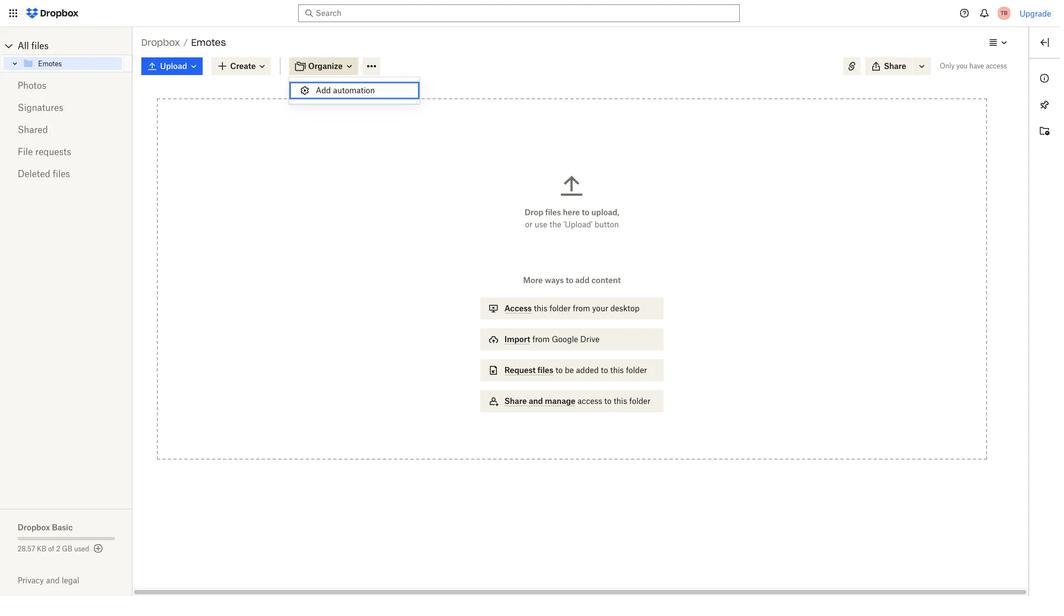 Task type: locate. For each thing, give the bounding box(es) containing it.
emotes right /
[[191, 37, 226, 48]]

0 vertical spatial from
[[573, 304, 590, 313]]

access
[[986, 62, 1007, 70], [578, 396, 602, 406]]

1 vertical spatial dropbox
[[18, 523, 50, 532]]

0 vertical spatial access
[[986, 62, 1007, 70]]

here
[[563, 208, 580, 217]]

0 vertical spatial emotes
[[191, 37, 226, 48]]

only
[[940, 62, 955, 70]]

request files to be added to this folder
[[505, 366, 647, 375]]

of
[[48, 545, 54, 553]]

dropbox up 28.57
[[18, 523, 50, 532]]

and inside more ways to add content element
[[529, 396, 543, 406]]

dropbox left /
[[141, 37, 180, 48]]

1 vertical spatial and
[[46, 576, 60, 585]]

0 vertical spatial dropbox
[[141, 37, 180, 48]]

this down request files to be added to this folder
[[614, 396, 627, 406]]

share left only
[[884, 61, 906, 71]]

all files
[[18, 40, 49, 51]]

all files tree
[[2, 37, 133, 72]]

dropbox
[[141, 37, 180, 48], [18, 523, 50, 532]]

share for share
[[884, 61, 906, 71]]

1 horizontal spatial emotes
[[191, 37, 226, 48]]

files left be
[[538, 366, 553, 375]]

dropbox logo - go to the homepage image
[[22, 4, 82, 22]]

you
[[957, 62, 968, 70]]

all files link
[[18, 37, 133, 55]]

file requests
[[18, 146, 71, 157]]

files
[[31, 40, 49, 51], [53, 168, 70, 179], [545, 208, 561, 217], [538, 366, 553, 375]]

emotes down all files
[[38, 59, 62, 68]]

1 horizontal spatial access
[[986, 62, 1007, 70]]

import from google drive
[[505, 335, 600, 344]]

privacy and legal link
[[18, 576, 133, 585]]

from
[[573, 304, 590, 313], [532, 335, 550, 344]]

shared link
[[18, 119, 115, 141]]

add
[[575, 276, 590, 285]]

drop
[[525, 208, 543, 217]]

this
[[534, 304, 547, 313], [610, 366, 624, 375], [614, 396, 627, 406]]

0 horizontal spatial access
[[578, 396, 602, 406]]

shared
[[18, 124, 48, 135]]

upgrade
[[1020, 9, 1051, 18]]

files for all
[[31, 40, 49, 51]]

the
[[550, 220, 561, 229]]

0 horizontal spatial dropbox
[[18, 523, 50, 532]]

share for share and manage access to this folder
[[505, 396, 527, 406]]

and left "legal"
[[46, 576, 60, 585]]

0 horizontal spatial emotes
[[38, 59, 62, 68]]

access inside more ways to add content element
[[578, 396, 602, 406]]

0 vertical spatial and
[[529, 396, 543, 406]]

access for have
[[986, 62, 1007, 70]]

files inside drop files here to upload, or use the 'upload' button
[[545, 208, 561, 217]]

open pinned items image
[[1038, 98, 1051, 112]]

share inside more ways to add content element
[[505, 396, 527, 406]]

more ways to add content
[[523, 276, 621, 285]]

0 horizontal spatial share
[[505, 396, 527, 406]]

1 vertical spatial from
[[532, 335, 550, 344]]

emotes
[[191, 37, 226, 48], [38, 59, 62, 68]]

and left manage
[[529, 396, 543, 406]]

1 horizontal spatial share
[[884, 61, 906, 71]]

to left add
[[566, 276, 573, 285]]

all
[[18, 40, 29, 51]]

gb
[[62, 545, 72, 553]]

from left your in the right bottom of the page
[[573, 304, 590, 313]]

2
[[56, 545, 60, 553]]

files right all
[[31, 40, 49, 51]]

access this folder from your desktop
[[505, 304, 640, 313]]

2 vertical spatial folder
[[629, 396, 651, 406]]

or
[[525, 220, 533, 229]]

open activity image
[[1038, 125, 1051, 138]]

and for legal
[[46, 576, 60, 585]]

share inside share "button"
[[884, 61, 906, 71]]

deleted
[[18, 168, 50, 179]]

emotes inside emotes link
[[38, 59, 62, 68]]

added
[[576, 366, 599, 375]]

0 vertical spatial share
[[884, 61, 906, 71]]

ways
[[545, 276, 564, 285]]

access right the have
[[986, 62, 1007, 70]]

from right import
[[532, 335, 550, 344]]

1 vertical spatial access
[[578, 396, 602, 406]]

1 vertical spatial share
[[505, 396, 527, 406]]

add
[[316, 86, 331, 95]]

deleted files link
[[18, 163, 115, 185]]

privacy
[[18, 576, 44, 585]]

files for deleted
[[53, 168, 70, 179]]

dropbox for dropbox / emotes
[[141, 37, 180, 48]]

files inside tree
[[31, 40, 49, 51]]

to down request files to be added to this folder
[[604, 396, 612, 406]]

this right added
[[610, 366, 624, 375]]

files inside more ways to add content element
[[538, 366, 553, 375]]

0 vertical spatial folder
[[550, 304, 571, 313]]

0 vertical spatial this
[[534, 304, 547, 313]]

0 horizontal spatial and
[[46, 576, 60, 585]]

google
[[552, 335, 578, 344]]

files up the
[[545, 208, 561, 217]]

to right here
[[582, 208, 590, 217]]

dropbox / emotes
[[141, 37, 226, 48]]

access right manage
[[578, 396, 602, 406]]

share
[[884, 61, 906, 71], [505, 396, 527, 406]]

1 horizontal spatial and
[[529, 396, 543, 406]]

your
[[592, 304, 608, 313]]

1 horizontal spatial dropbox
[[141, 37, 180, 48]]

/
[[183, 38, 188, 47]]

share down request
[[505, 396, 527, 406]]

and
[[529, 396, 543, 406], [46, 576, 60, 585]]

1 vertical spatial emotes
[[38, 59, 62, 68]]

1 horizontal spatial from
[[573, 304, 590, 313]]

files down "file requests" link at the left of page
[[53, 168, 70, 179]]

folder
[[550, 304, 571, 313], [626, 366, 647, 375], [629, 396, 651, 406]]

this right access
[[534, 304, 547, 313]]

to
[[582, 208, 590, 217], [566, 276, 573, 285], [556, 366, 563, 375], [601, 366, 608, 375], [604, 396, 612, 406]]

signatures
[[18, 102, 63, 113]]

privacy and legal
[[18, 576, 79, 585]]

deleted files
[[18, 168, 70, 179]]



Task type: describe. For each thing, give the bounding box(es) containing it.
to inside drop files here to upload, or use the 'upload' button
[[582, 208, 590, 217]]

0 horizontal spatial from
[[532, 335, 550, 344]]

access
[[505, 304, 532, 313]]

have
[[970, 62, 984, 70]]

dropbox link
[[141, 35, 180, 50]]

basic
[[52, 523, 73, 532]]

1 vertical spatial this
[[610, 366, 624, 375]]

file requests link
[[18, 141, 115, 163]]

content
[[592, 276, 621, 285]]

dropbox for dropbox basic
[[18, 523, 50, 532]]

drive
[[580, 335, 600, 344]]

requests
[[35, 146, 71, 157]]

to left be
[[556, 366, 563, 375]]

signatures link
[[18, 97, 115, 119]]

button
[[595, 220, 619, 229]]

open details pane image
[[1038, 36, 1051, 49]]

1 vertical spatial folder
[[626, 366, 647, 375]]

drop files here to upload, or use the 'upload' button
[[525, 208, 619, 229]]

add automation menu item
[[289, 82, 420, 99]]

emotes link
[[23, 57, 122, 70]]

more
[[523, 276, 543, 285]]

be
[[565, 366, 574, 375]]

kb
[[37, 545, 46, 553]]

photos
[[18, 80, 46, 91]]

dropbox basic
[[18, 523, 73, 532]]

manage
[[545, 396, 575, 406]]

used
[[74, 545, 89, 553]]

open information panel image
[[1038, 72, 1051, 85]]

files for request
[[538, 366, 553, 375]]

and for manage
[[529, 396, 543, 406]]

upgrade link
[[1020, 9, 1051, 18]]

automation
[[333, 86, 375, 95]]

share button
[[865, 57, 913, 75]]

get more space image
[[91, 542, 105, 555]]

import
[[505, 335, 530, 344]]

28.57
[[18, 545, 35, 553]]

only you have access
[[940, 62, 1007, 70]]

request
[[505, 366, 536, 375]]

desktop
[[610, 304, 640, 313]]

'upload'
[[563, 220, 593, 229]]

file
[[18, 146, 33, 157]]

share and manage access to this folder
[[505, 396, 651, 406]]

add automation
[[316, 86, 375, 95]]

legal
[[62, 576, 79, 585]]

more ways to add content element
[[478, 274, 666, 424]]

to right added
[[601, 366, 608, 375]]

photos link
[[18, 75, 115, 97]]

access for manage
[[578, 396, 602, 406]]

2 vertical spatial this
[[614, 396, 627, 406]]

global header element
[[0, 0, 1060, 27]]

28.57 kb of 2 gb used
[[18, 545, 89, 553]]

upload,
[[591, 208, 619, 217]]

use
[[535, 220, 547, 229]]

files for drop
[[545, 208, 561, 217]]



Task type: vqa. For each thing, say whether or not it's contained in the screenshot.
Dropbox
yes



